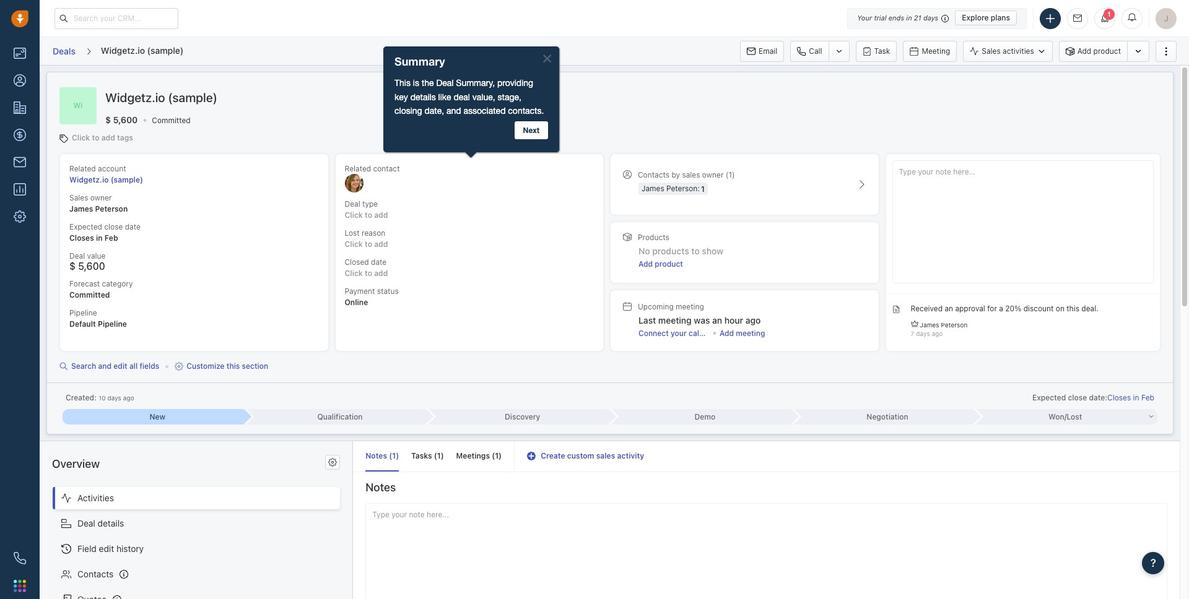 Task type: locate. For each thing, give the bounding box(es) containing it.
2 notes from the top
[[366, 481, 396, 494]]

2 vertical spatial (sample)
[[111, 175, 143, 185]]

feb right date:
[[1142, 393, 1155, 403]]

meetings ( 1 )
[[456, 452, 502, 461]]

1 vertical spatial date
[[371, 258, 387, 267]]

( for meetings
[[492, 452, 495, 461]]

closes for expected close date:
[[1108, 393, 1132, 403]]

sales inside sales owner james peterson
[[69, 193, 88, 202]]

add
[[101, 133, 115, 142], [374, 211, 388, 220], [374, 240, 388, 249], [374, 269, 388, 278]]

click inside lost reason click to add
[[345, 240, 363, 249]]

overview
[[52, 458, 100, 471]]

0 horizontal spatial in
[[96, 234, 103, 243]]

click for lost
[[345, 240, 363, 249]]

search
[[71, 362, 96, 371]]

contacts down the field on the bottom left of the page
[[77, 570, 114, 580]]

status
[[377, 287, 399, 296]]

1 horizontal spatial closes
[[1108, 393, 1132, 403]]

1 horizontal spatial peterson
[[941, 322, 968, 329]]

0 vertical spatial edit
[[114, 362, 127, 371]]

james up expected close date closes in feb
[[69, 204, 93, 214]]

close inside expected close date closes in feb
[[104, 222, 123, 232]]

2 vertical spatial widgetz.io
[[69, 175, 109, 185]]

days
[[924, 14, 939, 22], [917, 330, 930, 338], [107, 395, 121, 402]]

0 vertical spatial widgetz.io
[[101, 45, 145, 56]]

james for james peterson: 1
[[642, 184, 665, 193]]

2 vertical spatial ago
[[123, 395, 134, 402]]

to for deal
[[365, 211, 372, 220]]

to for lost
[[365, 240, 372, 249]]

1 horizontal spatial this
[[1067, 304, 1080, 313]]

was
[[694, 315, 710, 326]]

1 vertical spatial $
[[69, 261, 76, 272]]

contacts for contacts by sales owner (1)
[[638, 170, 670, 180]]

owner inside sales owner james peterson
[[90, 193, 112, 202]]

click inside deal type click to add
[[345, 211, 363, 220]]

click down wi at the top of page
[[72, 133, 90, 142]]

0 vertical spatial an
[[945, 304, 954, 313]]

an up james peterson
[[945, 304, 954, 313]]

1 horizontal spatial an
[[945, 304, 954, 313]]

james peterson: 1
[[642, 184, 705, 194]]

phone image
[[14, 553, 26, 565]]

james inside james peterson: 1
[[642, 184, 665, 193]]

1 vertical spatial ago
[[932, 330, 943, 338]]

sales for custom
[[596, 452, 615, 461]]

) left "tasks"
[[396, 452, 399, 461]]

0 horizontal spatial ago
[[123, 395, 134, 402]]

0 vertical spatial expected
[[69, 222, 102, 232]]

to down type
[[365, 211, 372, 220]]

0 vertical spatial sales
[[682, 170, 700, 180]]

closed
[[345, 258, 369, 267]]

0 horizontal spatial expected
[[69, 222, 102, 232]]

1 ) from the left
[[396, 452, 399, 461]]

0 vertical spatial committed
[[152, 116, 191, 125]]

0 horizontal spatial )
[[396, 452, 399, 461]]

to down closed
[[365, 269, 372, 278]]

$ up the click to add tags
[[105, 115, 111, 125]]

deal left details
[[77, 519, 95, 529]]

calendar
[[689, 329, 720, 338]]

days right 10
[[107, 395, 121, 402]]

expected up won
[[1033, 393, 1066, 403]]

product
[[1094, 46, 1121, 56], [655, 260, 683, 269]]

2 horizontal spatial (
[[492, 452, 495, 461]]

value
[[87, 252, 106, 261]]

expected
[[69, 222, 102, 232], [1033, 393, 1066, 403]]

sales left activity
[[596, 452, 615, 461]]

1 vertical spatial deal
[[69, 252, 85, 261]]

0 vertical spatial feb
[[105, 234, 118, 243]]

pipeline up default
[[69, 309, 97, 318]]

1 vertical spatial contacts
[[77, 570, 114, 580]]

lost right won
[[1067, 413, 1083, 422]]

sales
[[982, 46, 1001, 56], [69, 193, 88, 202]]

(1)
[[726, 170, 735, 180]]

7
[[911, 330, 915, 338]]

0 horizontal spatial an
[[713, 315, 723, 326]]

add inside deal type click to add
[[374, 211, 388, 220]]

close left date:
[[1068, 393, 1088, 403]]

to down reason
[[365, 240, 372, 249]]

peterson inside sales owner james peterson
[[95, 204, 128, 214]]

1 vertical spatial pipeline
[[98, 320, 127, 329]]

an right was
[[713, 315, 723, 326]]

1 right peterson:
[[701, 184, 705, 194]]

task button
[[856, 41, 897, 62]]

( for notes
[[389, 452, 392, 461]]

related account widgetz.io (sample)
[[69, 164, 143, 185]]

closes for expected close date
[[69, 234, 94, 243]]

1 horizontal spatial james
[[642, 184, 665, 193]]

feb up value
[[105, 234, 118, 243]]

james peterson
[[920, 322, 968, 329]]

hour
[[725, 315, 744, 326]]

1 horizontal spatial expected
[[1033, 393, 1066, 403]]

click up closed
[[345, 240, 363, 249]]

in up value
[[96, 234, 103, 243]]

ago up add meeting
[[746, 315, 761, 326]]

owner down widgetz.io (sample) link
[[90, 193, 112, 202]]

contact
[[373, 164, 400, 173]]

0 vertical spatial meeting
[[676, 302, 704, 311]]

1 horizontal spatial close
[[1068, 393, 1088, 403]]

(sample)
[[147, 45, 184, 56], [168, 90, 217, 105], [111, 175, 143, 185]]

add inside closed date click to add
[[374, 269, 388, 278]]

0 vertical spatial contacts
[[638, 170, 670, 180]]

tasks ( 1 )
[[411, 452, 444, 461]]

0 horizontal spatial this
[[227, 362, 240, 371]]

date down sales owner james peterson
[[125, 222, 141, 232]]

0 horizontal spatial date
[[125, 222, 141, 232]]

1 inside james peterson: 1
[[701, 184, 705, 194]]

product down products
[[655, 260, 683, 269]]

expected for expected close date:
[[1033, 393, 1066, 403]]

1 vertical spatial widgetz.io (sample)
[[105, 90, 217, 105]]

1 vertical spatial closes
[[1108, 393, 1132, 403]]

an
[[945, 304, 954, 313], [713, 315, 723, 326]]

in left 21
[[907, 14, 912, 22]]

related up widgetz.io (sample) link
[[69, 164, 96, 173]]

close for date:
[[1068, 393, 1088, 403]]

1 right meetings
[[495, 452, 499, 461]]

closes inside expected close date closes in feb
[[69, 234, 94, 243]]

) right meetings
[[499, 452, 502, 461]]

) right "tasks"
[[441, 452, 444, 461]]

mng settings image
[[329, 459, 337, 467]]

0 horizontal spatial product
[[655, 260, 683, 269]]

0 vertical spatial close
[[104, 222, 123, 232]]

2 vertical spatial add
[[720, 329, 734, 338]]

0 horizontal spatial closes
[[69, 234, 94, 243]]

add for add product
[[1078, 46, 1092, 56]]

0 horizontal spatial add
[[639, 260, 653, 269]]

edit right the field on the bottom left of the page
[[99, 544, 114, 555]]

to inside closed date click to add
[[365, 269, 372, 278]]

1 vertical spatial notes
[[366, 481, 396, 494]]

related for related contact
[[345, 164, 371, 173]]

history
[[116, 544, 144, 555]]

1 vertical spatial sales
[[596, 452, 615, 461]]

1 related from the left
[[69, 164, 96, 173]]

0 horizontal spatial sales
[[596, 452, 615, 461]]

2 vertical spatial james
[[920, 322, 940, 329]]

add inside lost reason click to add
[[374, 240, 388, 249]]

5,600 down value
[[78, 261, 105, 272]]

0 horizontal spatial related
[[69, 164, 96, 173]]

explore plans
[[962, 13, 1011, 22]]

meeting down hour
[[736, 329, 765, 338]]

2 vertical spatial days
[[107, 395, 121, 402]]

lost reason click to add
[[345, 229, 388, 249]]

days right '7'
[[917, 330, 930, 338]]

contacts left by
[[638, 170, 670, 180]]

date
[[125, 222, 141, 232], [371, 258, 387, 267]]

received an approval for a 20% discount on this deal.
[[911, 304, 1099, 313]]

contacts by sales owner (1)
[[638, 170, 735, 180]]

committed inside forecast category committed
[[69, 291, 110, 300]]

1 vertical spatial expected
[[1033, 393, 1066, 403]]

0 horizontal spatial committed
[[69, 291, 110, 300]]

field edit history
[[77, 544, 144, 555]]

add down reason
[[374, 240, 388, 249]]

add up status
[[374, 269, 388, 278]]

close down sales owner james peterson
[[104, 222, 123, 232]]

expected close date: closes in feb
[[1033, 393, 1155, 403]]

pipeline default pipeline
[[69, 309, 127, 329]]

1 horizontal spatial related
[[345, 164, 371, 173]]

notes right mng settings icon
[[366, 452, 387, 461]]

demo
[[695, 413, 716, 422]]

feb
[[105, 234, 118, 243], [1142, 393, 1155, 403]]

1 left "tasks"
[[392, 452, 396, 461]]

0 vertical spatial ago
[[746, 315, 761, 326]]

1 horizontal spatial )
[[441, 452, 444, 461]]

widgetz.io down 'search your crm...' text box
[[101, 45, 145, 56]]

deals link
[[52, 41, 76, 61]]

deal
[[345, 199, 360, 209], [69, 252, 85, 261], [77, 519, 95, 529]]

deal inside deal value $ 5,600
[[69, 252, 85, 261]]

tags
[[117, 133, 133, 142]]

0 horizontal spatial feb
[[105, 234, 118, 243]]

in right date:
[[1134, 393, 1140, 403]]

2 horizontal spatial james
[[920, 322, 940, 329]]

details
[[98, 519, 124, 529]]

2 ) from the left
[[441, 452, 444, 461]]

meeting up last meeting was an hour ago
[[676, 302, 704, 311]]

section
[[242, 362, 268, 371]]

type
[[363, 199, 378, 209]]

$ up 'forecast'
[[69, 261, 76, 272]]

1 vertical spatial widgetz.io
[[105, 90, 165, 105]]

1 horizontal spatial in
[[907, 14, 912, 22]]

( left "tasks"
[[389, 452, 392, 461]]

notes
[[366, 452, 387, 461], [366, 481, 396, 494]]

created: 10 days ago
[[66, 393, 134, 403]]

1
[[1108, 10, 1112, 18], [701, 184, 705, 194], [392, 452, 396, 461], [437, 452, 441, 461], [495, 452, 499, 461]]

0 vertical spatial owner
[[703, 170, 724, 180]]

5,600
[[113, 115, 138, 125], [78, 261, 105, 272]]

0 vertical spatial product
[[1094, 46, 1121, 56]]

sales right by
[[682, 170, 700, 180]]

notes down notes ( 1 )
[[366, 481, 396, 494]]

0 horizontal spatial pipeline
[[69, 309, 97, 318]]

expected down sales owner james peterson
[[69, 222, 102, 232]]

0 vertical spatial james
[[642, 184, 665, 193]]

email button
[[740, 41, 785, 62]]

hotspot (open by clicking or pressing space/enter) alert dialog
[[382, 46, 562, 163]]

lost left reason
[[345, 229, 360, 238]]

1 horizontal spatial lost
[[1067, 413, 1083, 422]]

0 vertical spatial deal
[[345, 199, 360, 209]]

category
[[102, 279, 133, 289]]

products
[[653, 246, 689, 257]]

( right "tasks"
[[434, 452, 437, 461]]

0 vertical spatial sales
[[982, 46, 1001, 56]]

date inside closed date click to add
[[371, 258, 387, 267]]

2 related from the left
[[345, 164, 371, 173]]

peterson
[[95, 204, 128, 214], [941, 322, 968, 329]]

( right meetings
[[492, 452, 495, 461]]

add meeting link
[[720, 328, 765, 339]]

qualification
[[318, 413, 363, 422]]

add down type
[[374, 211, 388, 220]]

0 vertical spatial add
[[1078, 46, 1092, 56]]

1 horizontal spatial product
[[1094, 46, 1121, 56]]

1 vertical spatial product
[[655, 260, 683, 269]]

widgetz.io (sample) down 'search your crm...' text box
[[101, 45, 184, 56]]

committed right $ 5,600
[[152, 116, 191, 125]]

2 vertical spatial meeting
[[736, 329, 765, 338]]

0 horizontal spatial contacts
[[77, 570, 114, 580]]

0 horizontal spatial (
[[389, 452, 392, 461]]

in
[[907, 14, 912, 22], [96, 234, 103, 243], [1134, 393, 1140, 403]]

2 horizontal spatial )
[[499, 452, 502, 461]]

this right on
[[1067, 304, 1080, 313]]

owner left (1)
[[703, 170, 724, 180]]

feb for expected close date: closes in feb
[[1142, 393, 1155, 403]]

add for lost reason
[[374, 240, 388, 249]]

1 vertical spatial james
[[69, 204, 93, 214]]

1 horizontal spatial add
[[720, 329, 734, 338]]

this
[[1067, 304, 1080, 313], [227, 362, 240, 371]]

ago down james peterson
[[932, 330, 943, 338]]

james for james peterson
[[920, 322, 940, 329]]

related inside related account widgetz.io (sample)
[[69, 164, 96, 173]]

to left show
[[692, 246, 700, 257]]

days right 21
[[924, 14, 939, 22]]

1 ( from the left
[[389, 452, 392, 461]]

0 vertical spatial peterson
[[95, 204, 128, 214]]

1 right "tasks"
[[437, 452, 441, 461]]

add
[[1078, 46, 1092, 56], [639, 260, 653, 269], [720, 329, 734, 338]]

committed down 'forecast'
[[69, 291, 110, 300]]

to inside deal type click to add
[[365, 211, 372, 220]]

widgetz.io up sales owner james peterson
[[69, 175, 109, 185]]

owner
[[703, 170, 724, 180], [90, 193, 112, 202]]

feb inside expected close date closes in feb
[[105, 234, 118, 243]]

2 ( from the left
[[434, 452, 437, 461]]

new
[[150, 413, 166, 422]]

days inside the created: 10 days ago
[[107, 395, 121, 402]]

1 horizontal spatial date
[[371, 258, 387, 267]]

1 horizontal spatial sales
[[682, 170, 700, 180]]

click inside closed date click to add
[[345, 269, 363, 278]]

peterson down approval
[[941, 322, 968, 329]]

widgetz.io (sample) up $ 5,600
[[105, 90, 217, 105]]

1 vertical spatial close
[[1068, 393, 1088, 403]]

deal left type
[[345, 199, 360, 209]]

create
[[541, 452, 565, 461]]

product down "1" link
[[1094, 46, 1121, 56]]

3 ) from the left
[[499, 452, 502, 461]]

deal inside deal type click to add
[[345, 199, 360, 209]]

pipeline right default
[[98, 320, 127, 329]]

0 vertical spatial date
[[125, 222, 141, 232]]

0 horizontal spatial sales
[[69, 193, 88, 202]]

connect your calendar
[[639, 329, 720, 338]]

james up 7 days ago
[[920, 322, 940, 329]]

deal left value
[[69, 252, 85, 261]]

edit left all on the left
[[114, 362, 127, 371]]

0 vertical spatial $
[[105, 115, 111, 125]]

meeting up your
[[659, 315, 692, 326]]

1 notes from the top
[[366, 452, 387, 461]]

ago right 10
[[123, 395, 134, 402]]

0 vertical spatial lost
[[345, 229, 360, 238]]

sales down widgetz.io (sample) link
[[69, 193, 88, 202]]

1 vertical spatial 5,600
[[78, 261, 105, 272]]

5,600 up 'tags'
[[113, 115, 138, 125]]

0 horizontal spatial $
[[69, 261, 76, 272]]

1 horizontal spatial pipeline
[[98, 320, 127, 329]]

date right closed
[[371, 258, 387, 267]]

click for deal
[[345, 211, 363, 220]]

contacts
[[638, 170, 670, 180], [77, 570, 114, 580]]

online
[[345, 298, 368, 308]]

click for closed
[[345, 269, 363, 278]]

sales left "activities"
[[982, 46, 1001, 56]]

sales for sales owner james peterson
[[69, 193, 88, 202]]

expected inside expected close date closes in feb
[[69, 222, 102, 232]]

related left 'contact'
[[345, 164, 371, 173]]

and
[[98, 362, 112, 371]]

peterson up expected close date closes in feb
[[95, 204, 128, 214]]

1 vertical spatial peterson
[[941, 322, 968, 329]]

product inside button
[[1094, 46, 1121, 56]]

1 vertical spatial feb
[[1142, 393, 1155, 403]]

add inside button
[[1078, 46, 1092, 56]]

2 horizontal spatial add
[[1078, 46, 1092, 56]]

widgetz.io up $ 5,600
[[105, 90, 165, 105]]

1 vertical spatial this
[[227, 362, 240, 371]]

to inside lost reason click to add
[[365, 240, 372, 249]]

1 vertical spatial owner
[[90, 193, 112, 202]]

to for closed
[[365, 269, 372, 278]]

0 horizontal spatial james
[[69, 204, 93, 214]]

2 horizontal spatial ago
[[932, 330, 943, 338]]

3 ( from the left
[[492, 452, 495, 461]]

meeting
[[676, 302, 704, 311], [659, 315, 692, 326], [736, 329, 765, 338]]

click down closed
[[345, 269, 363, 278]]

in inside expected close date closes in feb
[[96, 234, 103, 243]]

james left peterson:
[[642, 184, 665, 193]]

(sample) inside related account widgetz.io (sample)
[[111, 175, 143, 185]]

lost
[[345, 229, 360, 238], [1067, 413, 1083, 422]]

add for closed date
[[374, 269, 388, 278]]

peterson:
[[667, 184, 700, 193]]

committed
[[152, 116, 191, 125], [69, 291, 110, 300]]

this left section
[[227, 362, 240, 371]]

click down type
[[345, 211, 363, 220]]



Task type: describe. For each thing, give the bounding box(es) containing it.
1 horizontal spatial owner
[[703, 170, 724, 180]]

ago inside the created: 10 days ago
[[123, 395, 134, 402]]

0 vertical spatial 5,600
[[113, 115, 138, 125]]

0 vertical spatial (sample)
[[147, 45, 184, 56]]

product inside no products to show add product
[[655, 260, 683, 269]]

deal type click to add
[[345, 199, 388, 220]]

1 horizontal spatial $
[[105, 115, 111, 125]]

close for date
[[104, 222, 123, 232]]

deals
[[53, 46, 76, 56]]

explore
[[962, 13, 989, 22]]

activities
[[1003, 46, 1035, 56]]

discovery
[[505, 413, 540, 422]]

7 days ago
[[911, 330, 943, 338]]

1 vertical spatial edit
[[99, 544, 114, 555]]

) for notes ( 1 )
[[396, 452, 399, 461]]

freshworks switcher image
[[14, 580, 26, 593]]

wi
[[73, 101, 83, 110]]

( for tasks
[[434, 452, 437, 461]]

reason
[[362, 229, 386, 238]]

1 vertical spatial days
[[917, 330, 930, 338]]

/
[[1065, 413, 1067, 422]]

in for expected close date:
[[1134, 393, 1140, 403]]

1 link
[[1095, 8, 1116, 29]]

create custom sales activity
[[541, 452, 644, 461]]

widgetz.io (sample) link
[[69, 175, 143, 185]]

customize
[[187, 362, 225, 371]]

1 horizontal spatial ago
[[746, 315, 761, 326]]

james inside sales owner james peterson
[[69, 204, 93, 214]]

payment
[[345, 287, 375, 296]]

upcoming meeting
[[638, 302, 704, 311]]

add product
[[1078, 46, 1121, 56]]

notes ( 1 )
[[366, 452, 399, 461]]

a
[[1000, 304, 1004, 313]]

deal value $ 5,600
[[69, 252, 106, 272]]

payment status online
[[345, 287, 399, 308]]

closes in feb link
[[1108, 393, 1155, 403]]

lost inside lost reason click to add
[[345, 229, 360, 238]]

meeting for last
[[659, 315, 692, 326]]

meetings
[[456, 452, 490, 461]]

meeting button
[[904, 41, 957, 62]]

expected for expected close date
[[69, 222, 102, 232]]

show
[[702, 246, 724, 257]]

qualification link
[[245, 410, 428, 425]]

1 for tasks ( 1 )
[[437, 452, 441, 461]]

to left 'tags'
[[92, 133, 99, 142]]

1 up the add product
[[1108, 10, 1112, 18]]

expected close date closes in feb
[[69, 222, 141, 243]]

on
[[1056, 304, 1065, 313]]

edit inside search and edit all fields link
[[114, 362, 127, 371]]

custom
[[567, 452, 595, 461]]

1 vertical spatial (sample)
[[168, 90, 217, 105]]

received
[[911, 304, 943, 313]]

) for meetings ( 1 )
[[499, 452, 502, 461]]

20%
[[1006, 304, 1022, 313]]

date:
[[1090, 393, 1108, 403]]

your trial ends in 21 days
[[858, 14, 939, 22]]

all
[[129, 362, 138, 371]]

call
[[809, 46, 823, 55]]

0 vertical spatial in
[[907, 14, 912, 22]]

created:
[[66, 393, 97, 403]]

0 vertical spatial days
[[924, 14, 939, 22]]

search and edit all fields link
[[59, 361, 159, 372]]

email
[[759, 46, 778, 55]]

search and edit all fields
[[71, 362, 159, 371]]

discount
[[1024, 304, 1054, 313]]

widgetz.io inside related account widgetz.io (sample)
[[69, 175, 109, 185]]

sales for by
[[682, 170, 700, 180]]

notes for notes
[[366, 481, 396, 494]]

default
[[69, 320, 96, 329]]

5,600 inside deal value $ 5,600
[[78, 261, 105, 272]]

add left 'tags'
[[101, 133, 115, 142]]

connect your calendar link
[[639, 328, 720, 339]]

connect
[[639, 329, 669, 338]]

1 for notes ( 1 )
[[392, 452, 396, 461]]

$ 5,600
[[105, 115, 138, 125]]

related for related account widgetz.io (sample)
[[69, 164, 96, 173]]

by
[[672, 170, 680, 180]]

0 vertical spatial pipeline
[[69, 309, 97, 318]]

1 for meetings ( 1 )
[[495, 452, 499, 461]]

feb for expected close date closes in feb
[[105, 234, 118, 243]]

to inside no products to show add product
[[692, 246, 700, 257]]

0 vertical spatial this
[[1067, 304, 1080, 313]]

last
[[639, 315, 656, 326]]

Search your CRM... text field
[[55, 8, 178, 29]]

last meeting was an hour ago
[[639, 315, 761, 326]]

phone element
[[7, 546, 32, 571]]

$ inside deal value $ 5,600
[[69, 261, 76, 272]]

) for tasks ( 1 )
[[441, 452, 444, 461]]

date inside expected close date closes in feb
[[125, 222, 141, 232]]

related contact
[[345, 164, 400, 173]]

customize this section
[[187, 362, 268, 371]]

1 horizontal spatial committed
[[152, 116, 191, 125]]

tasks
[[411, 452, 432, 461]]

in for expected close date
[[96, 234, 103, 243]]

new link
[[63, 410, 245, 425]]

negotiation
[[867, 413, 909, 422]]

demo link
[[610, 410, 793, 425]]

add for add meeting
[[720, 329, 734, 338]]

activity
[[617, 452, 644, 461]]

notes for notes ( 1 )
[[366, 452, 387, 461]]

closed date click to add
[[345, 258, 388, 278]]

1 for james peterson: 1
[[701, 184, 705, 194]]

contacts for contacts
[[77, 570, 114, 580]]

sales activities
[[982, 46, 1035, 56]]

sales for sales activities
[[982, 46, 1001, 56]]

deal.
[[1082, 304, 1099, 313]]

ends
[[889, 14, 905, 22]]

click to add tags
[[72, 133, 133, 142]]

won
[[1049, 413, 1065, 422]]

won / lost
[[1049, 413, 1083, 422]]

meeting for upcoming
[[676, 302, 704, 311]]

for
[[988, 304, 998, 313]]

call button
[[791, 41, 829, 62]]

account
[[98, 164, 126, 173]]

add inside no products to show add product
[[639, 260, 653, 269]]

10
[[99, 395, 106, 402]]

trial
[[874, 14, 887, 22]]

activities
[[77, 493, 114, 504]]

your
[[858, 14, 873, 22]]

deal details
[[77, 519, 124, 529]]

0 vertical spatial widgetz.io (sample)
[[101, 45, 184, 56]]

deal for click
[[345, 199, 360, 209]]

explore plans link
[[956, 11, 1017, 25]]

1 vertical spatial lost
[[1067, 413, 1083, 422]]

2 vertical spatial deal
[[77, 519, 95, 529]]

deal for $
[[69, 252, 85, 261]]

create custom sales activity link
[[527, 452, 644, 461]]

add for deal type
[[374, 211, 388, 220]]

meeting for add
[[736, 329, 765, 338]]

add product link
[[639, 259, 683, 271]]

negotiation link
[[793, 410, 975, 425]]



Task type: vqa. For each thing, say whether or not it's contained in the screenshot.


